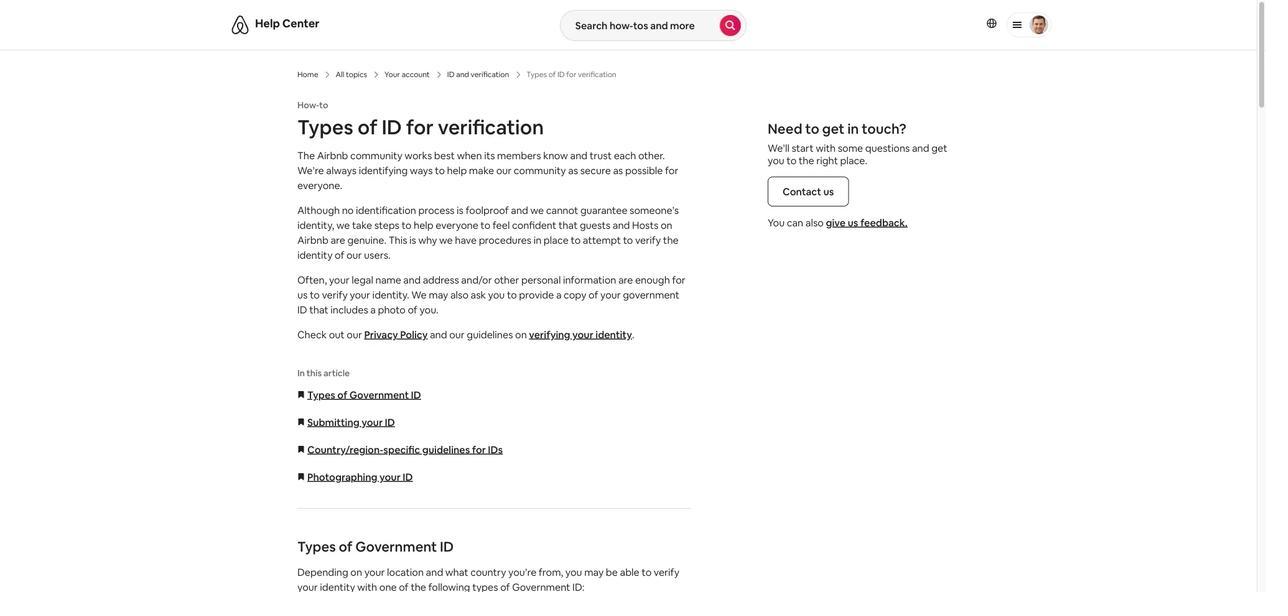 Task type: vqa. For each thing, say whether or not it's contained in the screenshot.
United States button
no



Task type: describe. For each thing, give the bounding box(es) containing it.
home link
[[297, 70, 318, 80]]

us inside contact us link
[[824, 185, 834, 198]]

we'll
[[768, 142, 790, 154]]

members
[[497, 149, 541, 162]]

right
[[817, 154, 838, 167]]

trust
[[590, 149, 612, 162]]

why
[[419, 234, 437, 246]]

country/region-
[[307, 443, 384, 456]]

you
[[768, 216, 785, 229]]

you inside often, your legal name and address and/or other personal information are enough for us to verify your identity. we may also ask you to provide a copy of your government id that includes a photo of you.
[[488, 288, 505, 301]]

verify inside often, your legal name and address and/or other personal information are enough for us to verify your identity. we may also ask you to provide a copy of your government id that includes a photo of you.
[[322, 288, 348, 301]]

although
[[297, 204, 340, 217]]

the airbnb community works best when its members know and trust each other. we're always identifying ways to help make our community as secure as possible for everyone.
[[297, 149, 679, 192]]

take
[[352, 219, 372, 232]]

1 horizontal spatial a
[[556, 288, 562, 301]]

0 horizontal spatial we
[[336, 219, 350, 232]]

able
[[620, 566, 640, 579]]

address
[[423, 274, 459, 286]]

submitting
[[307, 416, 360, 429]]

1 vertical spatial community
[[514, 164, 566, 177]]

depending on your location and what country you're from, you may be able to verify your identity with one of the following types of government id:
[[297, 566, 680, 592]]

and inside depending on your location and what country you're from, you may be able to verify your identity with one of the following types of government id:
[[426, 566, 443, 579]]

and down guarantee
[[613, 219, 630, 232]]

copy
[[564, 288, 587, 301]]

works
[[405, 149, 432, 162]]

and right policy
[[430, 328, 447, 341]]

this
[[389, 234, 407, 246]]

when
[[457, 149, 482, 162]]

photographing your id
[[307, 471, 413, 484]]

be
[[606, 566, 618, 579]]

ask
[[471, 288, 486, 301]]

help center
[[255, 16, 320, 31]]

photographing your id link
[[297, 471, 413, 484]]

1 vertical spatial get
[[932, 142, 948, 154]]

contact us
[[783, 185, 834, 198]]

your down information
[[601, 288, 621, 301]]

submitting your id
[[307, 416, 395, 429]]

for inside the airbnb community works best when its members know and trust each other. we're always identifying ways to help make our community as secure as possible for everyone.
[[665, 164, 679, 177]]

and inside "need to get in touch? we'll start with some questions and get you to the right place."
[[912, 142, 930, 154]]

id inside often, your legal name and address and/or other personal information are enough for us to verify your identity. we may also ask you to provide a copy of your government id that includes a photo of you.
[[297, 303, 307, 316]]

id down the country/region-specific guidelines for ids
[[403, 471, 413, 484]]

1 vertical spatial types
[[307, 389, 335, 401]]

of inside although no identification process is foolproof and we cannot guarantee someone's identity, we take steps to help everyone to feel confident that guests and hosts on airbnb are genuine. this is why we have procedures in place to attempt to verify the identity of our users.
[[335, 249, 344, 261]]

specific
[[384, 443, 420, 456]]

0 vertical spatial is
[[457, 204, 464, 217]]

your down types of government id link
[[362, 416, 383, 429]]

on inside although no identification process is foolproof and we cannot guarantee someone's identity, we take steps to help everyone to feel confident that guests and hosts on airbnb are genuine. this is why we have procedures in place to attempt to verify the identity of our users.
[[661, 219, 673, 232]]

we
[[412, 288, 427, 301]]

genuine.
[[348, 234, 387, 246]]

in inside "need to get in touch? we'll start with some questions and get you to the right place."
[[848, 120, 859, 138]]

types of id for verification
[[297, 114, 544, 140]]

enough
[[635, 274, 670, 286]]

need to get in touch? we'll start with some questions and get you to the right place.
[[768, 120, 948, 167]]

guests
[[580, 219, 611, 232]]

contact
[[783, 185, 821, 198]]

identity inside depending on your location and what country you're from, you may be able to verify your identity with one of the following types of government id:
[[320, 581, 355, 592]]

this
[[307, 368, 322, 379]]

1 vertical spatial types of government id
[[297, 538, 454, 556]]

your
[[385, 70, 400, 79]]

of up identifying
[[358, 114, 378, 140]]

touch?
[[862, 120, 907, 138]]

all topics
[[336, 70, 367, 79]]

you inside depending on your location and what country you're from, you may be able to verify your identity with one of the following types of government id:
[[566, 566, 582, 579]]

often,
[[297, 274, 327, 286]]

0 vertical spatial also
[[806, 216, 824, 229]]

cannot
[[546, 204, 578, 217]]

airbnb homepage image
[[230, 15, 250, 35]]

you.
[[420, 303, 439, 316]]

for inside often, your legal name and address and/or other personal information are enough for us to verify your identity. we may also ask you to provide a copy of your government id that includes a photo of you.
[[672, 274, 686, 286]]

airbnb inside the airbnb community works best when its members know and trust each other. we're always identifying ways to help make our community as secure as possible for everyone.
[[317, 149, 348, 162]]

from,
[[539, 566, 563, 579]]

always
[[326, 164, 357, 177]]

best
[[434, 149, 455, 162]]

and up confident on the left of page
[[511, 204, 528, 217]]

ids
[[488, 443, 503, 456]]

with inside depending on your location and what country you're from, you may be able to verify your identity with one of the following types of government id:
[[357, 581, 377, 592]]

includes
[[331, 303, 368, 316]]

procedures
[[479, 234, 532, 246]]

hosts
[[632, 219, 659, 232]]

what
[[445, 566, 468, 579]]

our inside although no identification process is foolproof and we cannot guarantee someone's identity, we take steps to help everyone to feel confident that guests and hosts on airbnb are genuine. this is why we have procedures in place to attempt to verify the identity of our users.
[[347, 249, 362, 261]]

give
[[826, 216, 846, 229]]

your down 'legal'
[[350, 288, 370, 301]]

id up the country/region-specific guidelines for ids link
[[385, 416, 395, 429]]

your down depending
[[297, 581, 318, 592]]

to inside depending on your location and what country you're from, you may be able to verify your identity with one of the following types of government id:
[[642, 566, 652, 579]]

all
[[336, 70, 344, 79]]

help inside the airbnb community works best when its members know and trust each other. we're always identifying ways to help make our community as secure as possible for everyone.
[[447, 164, 467, 177]]

you inside "need to get in touch? we'll start with some questions and get you to the right place."
[[768, 154, 785, 167]]

its
[[484, 149, 495, 162]]

id and verification
[[447, 70, 509, 79]]

0 vertical spatial get
[[822, 120, 845, 138]]

we're
[[297, 164, 324, 177]]

topics
[[346, 70, 367, 79]]

in this article
[[297, 368, 350, 379]]

help
[[255, 16, 280, 31]]

verify inside depending on your location and what country you're from, you may be able to verify your identity with one of the following types of government id:
[[654, 566, 680, 579]]

verifying your identity link
[[529, 328, 632, 341]]

account
[[402, 70, 430, 79]]

0 vertical spatial government
[[350, 389, 409, 401]]

article
[[324, 368, 350, 379]]

2 vertical spatial types
[[297, 538, 336, 556]]

of down location
[[399, 581, 409, 592]]

make
[[469, 164, 494, 177]]

airbnb inside although no identification process is foolproof and we cannot guarantee someone's identity, we take steps to help everyone to feel confident that guests and hosts on airbnb are genuine. this is why we have procedures in place to attempt to verify the identity of our users.
[[297, 234, 329, 246]]

location
[[387, 566, 424, 579]]

check
[[297, 328, 327, 341]]

of down information
[[589, 288, 598, 301]]

of up depending
[[339, 538, 353, 556]]

1 vertical spatial a
[[370, 303, 376, 316]]

your right verifying
[[573, 328, 594, 341]]

your down the country/region-specific guidelines for ids link
[[380, 471, 401, 484]]

each
[[614, 149, 636, 162]]

in inside although no identification process is foolproof and we cannot guarantee someone's identity, we take steps to help everyone to feel confident that guests and hosts on airbnb are genuine. this is why we have procedures in place to attempt to verify the identity of our users.
[[534, 234, 542, 246]]

.
[[632, 328, 635, 341]]

the inside although no identification process is foolproof and we cannot guarantee someone's identity, we take steps to help everyone to feel confident that guests and hosts on airbnb are genuine. this is why we have procedures in place to attempt to verify the identity of our users.
[[663, 234, 679, 246]]

privacy
[[364, 328, 398, 341]]

main navigation menu image
[[1030, 16, 1049, 34]]

id up identifying
[[382, 114, 402, 140]]

0 vertical spatial guidelines
[[467, 328, 513, 341]]

types
[[472, 581, 498, 592]]

help inside although no identification process is foolproof and we cannot guarantee someone's identity, we take steps to help everyone to feel confident that guests and hosts on airbnb are genuine. this is why we have procedures in place to attempt to verify the identity of our users.
[[414, 219, 434, 232]]

of down article
[[338, 389, 347, 401]]

1 as from the left
[[568, 164, 578, 177]]

home
[[297, 70, 318, 79]]

to inside the airbnb community works best when its members know and trust each other. we're always identifying ways to help make our community as secure as possible for everyone.
[[435, 164, 445, 177]]

secure
[[580, 164, 611, 177]]

and/or
[[461, 274, 492, 286]]

identifying
[[359, 164, 408, 177]]

give us feedback. link
[[826, 216, 908, 229]]



Task type: locate. For each thing, give the bounding box(es) containing it.
confident
[[512, 219, 557, 232]]

are inside although no identification process is foolproof and we cannot guarantee someone's identity, we take steps to help everyone to feel confident that guests and hosts on airbnb are genuine. this is why we have procedures in place to attempt to verify the identity of our users.
[[331, 234, 345, 246]]

are
[[331, 234, 345, 246], [619, 274, 633, 286]]

airbnb down identity,
[[297, 234, 329, 246]]

the inside "need to get in touch? we'll start with some questions and get you to the right place."
[[799, 154, 814, 167]]

as
[[568, 164, 578, 177], [613, 164, 623, 177]]

0 vertical spatial airbnb
[[317, 149, 348, 162]]

2 vertical spatial the
[[411, 581, 426, 592]]

identity down depending
[[320, 581, 355, 592]]

government up location
[[355, 538, 437, 556]]

our right policy
[[449, 328, 465, 341]]

a left photo
[[370, 303, 376, 316]]

you down other
[[488, 288, 505, 301]]

2 horizontal spatial you
[[768, 154, 785, 167]]

0 horizontal spatial on
[[351, 566, 362, 579]]

start
[[792, 142, 814, 154]]

1 vertical spatial verify
[[322, 288, 348, 301]]

0 horizontal spatial a
[[370, 303, 376, 316]]

verify up the includes
[[322, 288, 348, 301]]

photographing
[[307, 471, 378, 484]]

id up check
[[297, 303, 307, 316]]

the
[[297, 149, 315, 162]]

help center link
[[255, 16, 320, 31]]

get up some
[[822, 120, 845, 138]]

and inside id and verification link
[[456, 70, 469, 79]]

is up everyone
[[457, 204, 464, 217]]

that down cannot
[[559, 219, 578, 232]]

name
[[376, 274, 401, 286]]

that inside often, your legal name and address and/or other personal information are enough for us to verify your identity. we may also ask you to provide a copy of your government id that includes a photo of you.
[[309, 303, 328, 316]]

may inside depending on your location and what country you're from, you may be able to verify your identity with one of the following types of government id:
[[584, 566, 604, 579]]

your account
[[385, 70, 430, 79]]

government up submitting your id
[[350, 389, 409, 401]]

1 vertical spatial verification
[[438, 114, 544, 140]]

check out our privacy policy and our guidelines on verifying your identity .
[[297, 328, 635, 341]]

None search field
[[560, 10, 747, 41]]

0 horizontal spatial with
[[357, 581, 377, 592]]

as down each
[[613, 164, 623, 177]]

process
[[419, 204, 455, 217]]

get
[[822, 120, 845, 138], [932, 142, 948, 154]]

government down from,
[[512, 581, 570, 592]]

1 vertical spatial with
[[357, 581, 377, 592]]

know
[[543, 149, 568, 162]]

also inside often, your legal name and address and/or other personal information are enough for us to verify your identity. we may also ask you to provide a copy of your government id that includes a photo of you.
[[451, 288, 469, 301]]

2 vertical spatial government
[[512, 581, 570, 592]]

we right why
[[439, 234, 453, 246]]

the left right
[[799, 154, 814, 167]]

1 horizontal spatial also
[[806, 216, 824, 229]]

0 vertical spatial you
[[768, 154, 785, 167]]

on right depending
[[351, 566, 362, 579]]

out
[[329, 328, 345, 341]]

and inside the airbnb community works best when its members know and trust each other. we're always identifying ways to help make our community as secure as possible for everyone.
[[570, 149, 588, 162]]

center
[[282, 16, 320, 31]]

0 horizontal spatial you
[[488, 288, 505, 301]]

steps
[[374, 219, 400, 232]]

0 vertical spatial in
[[848, 120, 859, 138]]

id right account
[[447, 70, 455, 79]]

1 vertical spatial help
[[414, 219, 434, 232]]

on
[[661, 219, 673, 232], [515, 328, 527, 341], [351, 566, 362, 579]]

0 vertical spatial we
[[531, 204, 544, 217]]

you left start
[[768, 154, 785, 167]]

also left ask at the left of the page
[[451, 288, 469, 301]]

feel
[[493, 219, 510, 232]]

0 horizontal spatial also
[[451, 288, 469, 301]]

contact us link
[[768, 177, 849, 207]]

that
[[559, 219, 578, 232], [309, 303, 328, 316]]

place
[[544, 234, 569, 246]]

types down how-to
[[297, 114, 353, 140]]

no
[[342, 204, 354, 217]]

the down location
[[411, 581, 426, 592]]

how-
[[297, 100, 319, 111]]

the inside depending on your location and what country you're from, you may be able to verify your identity with one of the following types of government id:
[[411, 581, 426, 592]]

1 horizontal spatial are
[[619, 274, 633, 286]]

your up the one
[[364, 566, 385, 579]]

is
[[457, 204, 464, 217], [410, 234, 416, 246]]

information
[[563, 274, 616, 286]]

identity up often,
[[297, 249, 333, 261]]

often, your legal name and address and/or other personal information are enough for us to verify your identity. we may also ask you to provide a copy of your government id that includes a photo of you.
[[297, 274, 686, 316]]

id up what
[[440, 538, 454, 556]]

a left copy at the left of the page
[[556, 288, 562, 301]]

2 horizontal spatial us
[[848, 216, 859, 229]]

1 horizontal spatial with
[[816, 142, 836, 154]]

0 horizontal spatial may
[[429, 288, 448, 301]]

you up id:
[[566, 566, 582, 579]]

the down someone's on the top
[[663, 234, 679, 246]]

and right questions
[[912, 142, 930, 154]]

to
[[319, 100, 328, 111], [805, 120, 820, 138], [787, 154, 797, 167], [435, 164, 445, 177], [402, 219, 412, 232], [481, 219, 491, 232], [571, 234, 581, 246], [623, 234, 633, 246], [310, 288, 320, 301], [507, 288, 517, 301], [642, 566, 652, 579]]

verifying
[[529, 328, 570, 341]]

types
[[297, 114, 353, 140], [307, 389, 335, 401], [297, 538, 336, 556]]

1 horizontal spatial that
[[559, 219, 578, 232]]

0 horizontal spatial us
[[297, 288, 308, 301]]

someone's
[[630, 204, 679, 217]]

privacy policy link
[[364, 328, 428, 341]]

you're
[[508, 566, 537, 579]]

verify right able
[[654, 566, 680, 579]]

all topics link
[[336, 70, 367, 80]]

1 horizontal spatial may
[[584, 566, 604, 579]]

1 vertical spatial us
[[848, 216, 859, 229]]

0 horizontal spatial that
[[309, 303, 328, 316]]

1 vertical spatial government
[[355, 538, 437, 556]]

0 horizontal spatial in
[[534, 234, 542, 246]]

1 horizontal spatial in
[[848, 120, 859, 138]]

questions
[[865, 142, 910, 154]]

0 vertical spatial with
[[816, 142, 836, 154]]

0 horizontal spatial get
[[822, 120, 845, 138]]

identity down government
[[596, 328, 632, 341]]

government inside depending on your location and what country you're from, you may be able to verify your identity with one of the following types of government id:
[[512, 581, 570, 592]]

of down we at the left of page
[[408, 303, 418, 316]]

0 vertical spatial on
[[661, 219, 673, 232]]

are inside often, your legal name and address and/or other personal information are enough for us to verify your identity. we may also ask you to provide a copy of your government id that includes a photo of you.
[[619, 274, 633, 286]]

for up works
[[406, 114, 434, 140]]

types up depending
[[297, 538, 336, 556]]

guidelines down often, your legal name and address and/or other personal information are enough for us to verify your identity. we may also ask you to provide a copy of your government id that includes a photo of you.
[[467, 328, 513, 341]]

as left secure
[[568, 164, 578, 177]]

0 vertical spatial us
[[824, 185, 834, 198]]

verify down hosts
[[635, 234, 661, 246]]

place.
[[840, 154, 868, 167]]

0 vertical spatial verify
[[635, 234, 661, 246]]

2 vertical spatial identity
[[320, 581, 355, 592]]

and up we at the left of page
[[403, 274, 421, 286]]

possible
[[625, 164, 663, 177]]

and left the 'trust' on the left top of the page
[[570, 149, 588, 162]]

foolproof
[[466, 204, 509, 217]]

that inside although no identification process is foolproof and we cannot guarantee someone's identity, we take steps to help everyone to feel confident that guests and hosts on airbnb are genuine. this is why we have procedures in place to attempt to verify the identity of our users.
[[559, 219, 578, 232]]

personal
[[521, 274, 561, 286]]

on down someone's on the top
[[661, 219, 673, 232]]

help down the best
[[447, 164, 467, 177]]

everyone.
[[297, 179, 342, 192]]

for right possible
[[665, 164, 679, 177]]

2 as from the left
[[613, 164, 623, 177]]

0 vertical spatial that
[[559, 219, 578, 232]]

in
[[297, 368, 305, 379]]

some
[[838, 142, 863, 154]]

us right contact
[[824, 185, 834, 198]]

of right types
[[500, 581, 510, 592]]

1 horizontal spatial us
[[824, 185, 834, 198]]

types of government id link
[[297, 389, 421, 401]]

1 horizontal spatial we
[[439, 234, 453, 246]]

need
[[768, 120, 803, 138]]

2 vertical spatial on
[[351, 566, 362, 579]]

0 horizontal spatial are
[[331, 234, 345, 246]]

of left users.
[[335, 249, 344, 261]]

1 horizontal spatial you
[[566, 566, 582, 579]]

0 vertical spatial are
[[331, 234, 345, 246]]

us right 'give'
[[848, 216, 859, 229]]

1 vertical spatial are
[[619, 274, 633, 286]]

our down genuine.
[[347, 249, 362, 261]]

country/region-specific guidelines for ids link
[[297, 443, 503, 456]]

0 horizontal spatial is
[[410, 234, 416, 246]]

in down confident on the left of page
[[534, 234, 542, 246]]

may down address
[[429, 288, 448, 301]]

1 vertical spatial you
[[488, 288, 505, 301]]

1 horizontal spatial get
[[932, 142, 948, 154]]

also right can
[[806, 216, 824, 229]]

1 vertical spatial in
[[534, 234, 542, 246]]

0 horizontal spatial community
[[350, 149, 403, 162]]

we up confident on the left of page
[[531, 204, 544, 217]]

1 vertical spatial guidelines
[[422, 443, 470, 456]]

1 horizontal spatial is
[[457, 204, 464, 217]]

in up some
[[848, 120, 859, 138]]

0 vertical spatial community
[[350, 149, 403, 162]]

and inside often, your legal name and address and/or other personal information are enough for us to verify your identity. we may also ask you to provide a copy of your government id that includes a photo of you.
[[403, 274, 421, 286]]

on left verifying
[[515, 328, 527, 341]]

provide
[[519, 288, 554, 301]]

2 horizontal spatial the
[[799, 154, 814, 167]]

a
[[556, 288, 562, 301], [370, 303, 376, 316]]

0 vertical spatial may
[[429, 288, 448, 301]]

2 horizontal spatial on
[[661, 219, 673, 232]]

are left the enough at the top right of page
[[619, 274, 633, 286]]

on inside depending on your location and what country you're from, you may be able to verify your identity with one of the following types of government id:
[[351, 566, 362, 579]]

have
[[455, 234, 477, 246]]

identity inside although no identification process is foolproof and we cannot guarantee someone's identity, we take steps to help everyone to feel confident that guests and hosts on airbnb are genuine. this is why we have procedures in place to attempt to verify the identity of our users.
[[297, 249, 333, 261]]

verify inside although no identification process is foolproof and we cannot guarantee someone's identity, we take steps to help everyone to feel confident that guests and hosts on airbnb are genuine. this is why we have procedures in place to attempt to verify the identity of our users.
[[635, 234, 661, 246]]

2 vertical spatial we
[[439, 234, 453, 246]]

1 horizontal spatial community
[[514, 164, 566, 177]]

0 vertical spatial types of government id
[[307, 389, 421, 401]]

for left ids
[[472, 443, 486, 456]]

depending
[[297, 566, 348, 579]]

other
[[494, 274, 519, 286]]

may inside often, your legal name and address and/or other personal information are enough for us to verify your identity. we may also ask you to provide a copy of your government id that includes a photo of you.
[[429, 288, 448, 301]]

types of government id up location
[[297, 538, 454, 556]]

1 horizontal spatial on
[[515, 328, 527, 341]]

one
[[379, 581, 397, 592]]

us inside often, your legal name and address and/or other personal information are enough for us to verify your identity. we may also ask you to provide a copy of your government id that includes a photo of you.
[[297, 288, 308, 301]]

0 vertical spatial the
[[799, 154, 814, 167]]

Search how-tos and more search field
[[561, 11, 720, 40]]

1 vertical spatial identity
[[596, 328, 632, 341]]

and right account
[[456, 70, 469, 79]]

types of government id
[[307, 389, 421, 401], [297, 538, 454, 556]]

1 vertical spatial on
[[515, 328, 527, 341]]

and up following
[[426, 566, 443, 579]]

1 vertical spatial is
[[410, 234, 416, 246]]

and
[[456, 70, 469, 79], [912, 142, 930, 154], [570, 149, 588, 162], [511, 204, 528, 217], [613, 219, 630, 232], [403, 274, 421, 286], [430, 328, 447, 341], [426, 566, 443, 579]]

your left 'legal'
[[329, 274, 350, 286]]

get right questions
[[932, 142, 948, 154]]

is right this
[[410, 234, 416, 246]]

0 vertical spatial types
[[297, 114, 353, 140]]

airbnb
[[317, 149, 348, 162], [297, 234, 329, 246]]

0 horizontal spatial as
[[568, 164, 578, 177]]

id up the country/region-specific guidelines for ids
[[411, 389, 421, 401]]

0 horizontal spatial the
[[411, 581, 426, 592]]

may
[[429, 288, 448, 301], [584, 566, 604, 579]]

2 vertical spatial us
[[297, 288, 308, 301]]

1 horizontal spatial help
[[447, 164, 467, 177]]

users.
[[364, 249, 391, 261]]

1 vertical spatial may
[[584, 566, 604, 579]]

us down often,
[[297, 288, 308, 301]]

community up identifying
[[350, 149, 403, 162]]

1 vertical spatial we
[[336, 219, 350, 232]]

the
[[799, 154, 814, 167], [663, 234, 679, 246], [411, 581, 426, 592]]

our inside the airbnb community works best when its members know and trust each other. we're always identifying ways to help make our community as secure as possible for everyone.
[[496, 164, 512, 177]]

id:
[[573, 581, 585, 592]]

our down members at left
[[496, 164, 512, 177]]

2 horizontal spatial we
[[531, 204, 544, 217]]

1 vertical spatial airbnb
[[297, 234, 329, 246]]

0 vertical spatial identity
[[297, 249, 333, 261]]

guarantee
[[581, 204, 628, 217]]

we down no
[[336, 219, 350, 232]]

for right the enough at the top right of page
[[672, 274, 686, 286]]

0 vertical spatial a
[[556, 288, 562, 301]]

are down identity,
[[331, 234, 345, 246]]

1 horizontal spatial the
[[663, 234, 679, 246]]

guidelines right specific
[[422, 443, 470, 456]]

0 horizontal spatial help
[[414, 219, 434, 232]]

1 vertical spatial also
[[451, 288, 469, 301]]

airbnb up always
[[317, 149, 348, 162]]

types of government id up submitting your id
[[307, 389, 421, 401]]

may left be
[[584, 566, 604, 579]]

you can also give us feedback.
[[768, 216, 908, 229]]

with inside "need to get in touch? we'll start with some questions and get you to the right place."
[[816, 142, 836, 154]]

1 vertical spatial the
[[663, 234, 679, 246]]

that up check
[[309, 303, 328, 316]]

2 vertical spatial you
[[566, 566, 582, 579]]

how-to
[[297, 100, 328, 111]]

although no identification process is foolproof and we cannot guarantee someone's identity, we take steps to help everyone to feel confident that guests and hosts on airbnb are genuine. this is why we have procedures in place to attempt to verify the identity of our users.
[[297, 204, 679, 261]]

photo
[[378, 303, 406, 316]]

with left the one
[[357, 581, 377, 592]]

0 vertical spatial verification
[[471, 70, 509, 79]]

policy
[[400, 328, 428, 341]]

our right the out
[[347, 328, 362, 341]]

types down in this article
[[307, 389, 335, 401]]

identification
[[356, 204, 416, 217]]

1 vertical spatial that
[[309, 303, 328, 316]]

id
[[447, 70, 455, 79], [382, 114, 402, 140], [297, 303, 307, 316], [411, 389, 421, 401], [385, 416, 395, 429], [403, 471, 413, 484], [440, 538, 454, 556]]

we
[[531, 204, 544, 217], [336, 219, 350, 232], [439, 234, 453, 246]]

community down the know
[[514, 164, 566, 177]]

2 vertical spatial verify
[[654, 566, 680, 579]]

1 horizontal spatial as
[[613, 164, 623, 177]]

submitting your id link
[[297, 416, 395, 429]]

help up why
[[414, 219, 434, 232]]

attempt
[[583, 234, 621, 246]]

0 vertical spatial help
[[447, 164, 467, 177]]

with right start
[[816, 142, 836, 154]]



